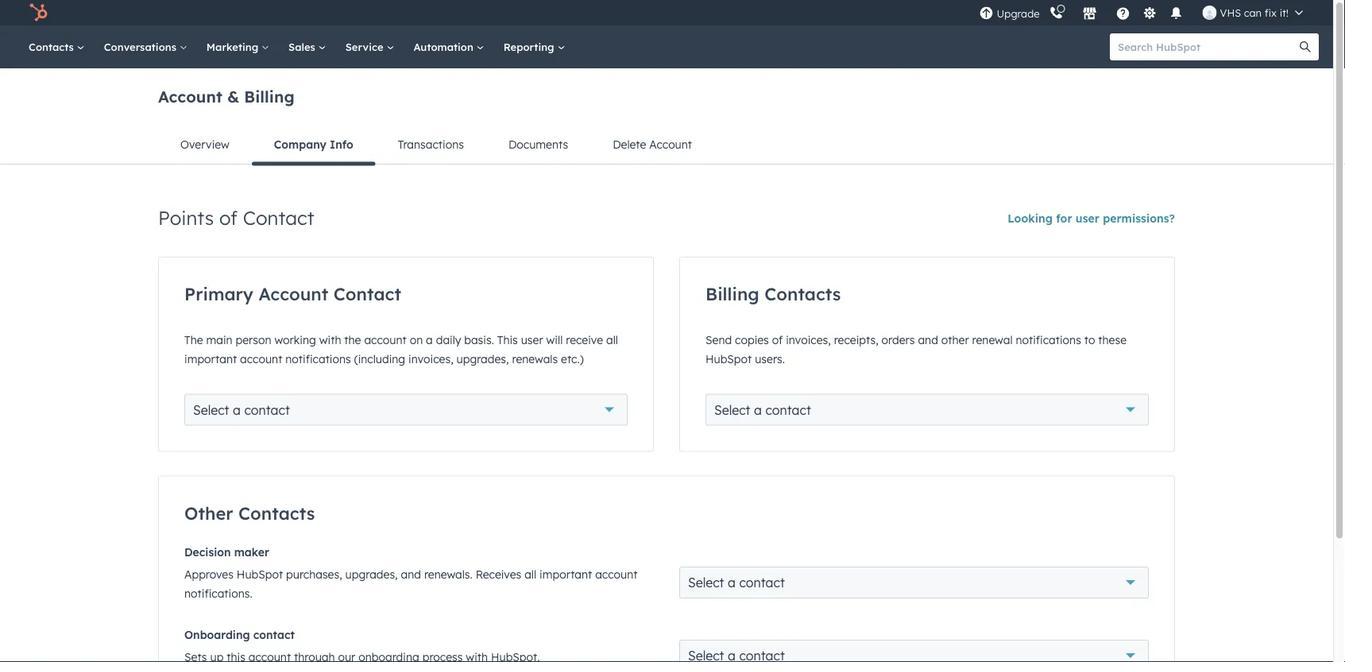 Task type: locate. For each thing, give the bounding box(es) containing it.
contacts up maker
[[239, 502, 315, 524]]

2 horizontal spatial account
[[650, 138, 692, 151]]

approves
[[184, 568, 234, 582]]

reporting
[[504, 40, 558, 53]]

2 horizontal spatial account
[[596, 568, 638, 582]]

hubspot down send
[[706, 352, 752, 366]]

fix
[[1265, 6, 1278, 19]]

sales
[[289, 40, 319, 53]]

notifications down with
[[286, 352, 351, 366]]

users.
[[755, 352, 785, 366]]

copies
[[735, 333, 769, 347]]

of
[[219, 206, 238, 230], [773, 333, 783, 347]]

delete account
[[613, 138, 692, 151]]

0 horizontal spatial and
[[401, 568, 421, 582]]

approves hubspot purchases, upgrades, and renewals. receives all important account notifications.
[[184, 568, 638, 601]]

0 vertical spatial and
[[919, 333, 939, 347]]

important down main
[[184, 352, 237, 366]]

account up working
[[259, 283, 329, 305]]

0 vertical spatial contact
[[243, 206, 314, 230]]

and inside the send copies of invoices, receipts, orders and other renewal notifications to these hubspot users.
[[919, 333, 939, 347]]

0 vertical spatial all
[[607, 333, 618, 347]]

important
[[184, 352, 237, 366], [540, 568, 592, 582]]

0 horizontal spatial hubspot
[[237, 568, 283, 582]]

service link
[[336, 25, 404, 68]]

all
[[607, 333, 618, 347], [525, 568, 537, 582]]

all right "receives"
[[525, 568, 537, 582]]

company info link
[[252, 126, 376, 166]]

all inside the main person working with the account on a daily basis. this user will receive all important account notifications (including invoices, upgrades, renewals etc.)
[[607, 333, 618, 347]]

search button
[[1293, 33, 1320, 60]]

contact for points of contact
[[243, 206, 314, 230]]

upgrades, right purchases,
[[345, 568, 398, 582]]

notifications button
[[1164, 0, 1191, 25]]

1 horizontal spatial important
[[540, 568, 592, 582]]

and inside approves hubspot purchases, upgrades, and renewals. receives all important account notifications.
[[401, 568, 421, 582]]

notifications image
[[1170, 7, 1184, 21]]

marketplaces button
[[1074, 0, 1107, 25]]

0 vertical spatial user
[[1076, 211, 1100, 225]]

contacts up the copies
[[765, 283, 841, 305]]

permissions?
[[1104, 211, 1176, 225]]

1 vertical spatial account
[[240, 352, 283, 366]]

account left &
[[158, 86, 222, 106]]

(including
[[354, 352, 406, 366]]

2 vertical spatial contacts
[[239, 502, 315, 524]]

account
[[158, 86, 222, 106], [650, 138, 692, 151], [259, 283, 329, 305]]

0 vertical spatial account
[[364, 333, 407, 347]]

service
[[346, 40, 387, 53]]

transactions
[[398, 138, 464, 151]]

notifications
[[1016, 333, 1082, 347], [286, 352, 351, 366]]

user
[[1076, 211, 1100, 225], [521, 333, 543, 347]]

1 horizontal spatial and
[[919, 333, 939, 347]]

hubspot inside the send copies of invoices, receipts, orders and other renewal notifications to these hubspot users.
[[706, 352, 752, 366]]

1 vertical spatial contacts
[[765, 283, 841, 305]]

invoices,
[[786, 333, 831, 347], [409, 352, 454, 366]]

receipts,
[[834, 333, 879, 347]]

settings link
[[1140, 4, 1160, 21]]

upgrade
[[997, 7, 1040, 20]]

all right the receive
[[607, 333, 618, 347]]

looking
[[1008, 211, 1053, 225]]

of up users.
[[773, 333, 783, 347]]

upgrades, down basis.
[[457, 352, 509, 366]]

0 horizontal spatial important
[[184, 352, 237, 366]]

1 vertical spatial and
[[401, 568, 421, 582]]

1 horizontal spatial upgrades,
[[457, 352, 509, 366]]

send copies of invoices, receipts, orders and other renewal notifications to these hubspot users.
[[706, 333, 1127, 366]]

2 vertical spatial account
[[596, 568, 638, 582]]

notifications left 'to'
[[1016, 333, 1082, 347]]

of right points
[[219, 206, 238, 230]]

2 horizontal spatial contacts
[[765, 283, 841, 305]]

invoices, down on
[[409, 352, 454, 366]]

important inside approves hubspot purchases, upgrades, and renewals. receives all important account notifications.
[[540, 568, 592, 582]]

a
[[426, 333, 433, 347], [233, 402, 241, 418], [754, 402, 762, 418], [728, 575, 736, 591]]

important right "receives"
[[540, 568, 592, 582]]

select a contact
[[193, 402, 290, 418], [715, 402, 812, 418], [688, 575, 785, 591]]

1 vertical spatial upgrades,
[[345, 568, 398, 582]]

1 vertical spatial important
[[540, 568, 592, 582]]

info
[[330, 138, 353, 151]]

0 horizontal spatial billing
[[244, 86, 295, 106]]

can
[[1245, 6, 1263, 19]]

1 vertical spatial user
[[521, 333, 543, 347]]

1 horizontal spatial account
[[259, 283, 329, 305]]

0 horizontal spatial all
[[525, 568, 537, 582]]

1 vertical spatial all
[[525, 568, 537, 582]]

1 vertical spatial notifications
[[286, 352, 351, 366]]

0 vertical spatial contacts
[[29, 40, 77, 53]]

onboarding
[[184, 628, 250, 642]]

1 horizontal spatial contact
[[334, 283, 401, 305]]

points of contact
[[158, 206, 314, 230]]

1 vertical spatial contact
[[334, 283, 401, 305]]

overview
[[180, 138, 230, 151]]

and left renewals.
[[401, 568, 421, 582]]

user up the 'renewals'
[[521, 333, 543, 347]]

1 horizontal spatial hubspot
[[706, 352, 752, 366]]

select a contact button
[[184, 394, 628, 426], [706, 394, 1150, 426], [680, 567, 1150, 599]]

1 horizontal spatial contacts
[[239, 502, 315, 524]]

0 vertical spatial important
[[184, 352, 237, 366]]

it!
[[1280, 6, 1289, 19]]

contact for primary account contact
[[334, 283, 401, 305]]

1 vertical spatial invoices,
[[409, 352, 454, 366]]

0 horizontal spatial contact
[[243, 206, 314, 230]]

0 vertical spatial invoices,
[[786, 333, 831, 347]]

company
[[274, 138, 327, 151]]

user right for
[[1076, 211, 1100, 225]]

contacts down hubspot "link"
[[29, 40, 77, 53]]

0 horizontal spatial notifications
[[286, 352, 351, 366]]

hubspot inside approves hubspot purchases, upgrades, and renewals. receives all important account notifications.
[[237, 568, 283, 582]]

etc.)
[[561, 352, 584, 366]]

vhs can fix it!
[[1221, 6, 1289, 19]]

eloise francis image
[[1203, 6, 1218, 20]]

menu
[[978, 0, 1315, 25]]

0 horizontal spatial user
[[521, 333, 543, 347]]

settings image
[[1143, 7, 1158, 21]]

search image
[[1301, 41, 1312, 52]]

user inside looking for user permissions? link
[[1076, 211, 1100, 225]]

account & billing
[[158, 86, 295, 106]]

0 horizontal spatial contacts
[[29, 40, 77, 53]]

and left other
[[919, 333, 939, 347]]

contact
[[244, 402, 290, 418], [766, 402, 812, 418], [740, 575, 785, 591], [253, 628, 295, 642]]

1 horizontal spatial user
[[1076, 211, 1100, 225]]

1 horizontal spatial all
[[607, 333, 618, 347]]

and
[[919, 333, 939, 347], [401, 568, 421, 582]]

Search HubSpot search field
[[1111, 33, 1305, 60]]

0 vertical spatial billing
[[244, 86, 295, 106]]

billing up send
[[706, 283, 760, 305]]

navigation inside page section element
[[158, 126, 1176, 166]]

contact
[[243, 206, 314, 230], [334, 283, 401, 305]]

0 horizontal spatial account
[[240, 352, 283, 366]]

1 horizontal spatial notifications
[[1016, 333, 1082, 347]]

1 horizontal spatial invoices,
[[786, 333, 831, 347]]

0 horizontal spatial upgrades,
[[345, 568, 398, 582]]

delete
[[613, 138, 647, 151]]

navigation containing overview
[[158, 126, 1176, 166]]

0 vertical spatial notifications
[[1016, 333, 1082, 347]]

marketing link
[[197, 25, 279, 68]]

1 vertical spatial hubspot
[[237, 568, 283, 582]]

account inside approves hubspot purchases, upgrades, and renewals. receives all important account notifications.
[[596, 568, 638, 582]]

0 horizontal spatial account
[[158, 86, 222, 106]]

receive
[[566, 333, 603, 347]]

hubspot
[[706, 352, 752, 366], [237, 568, 283, 582]]

0 vertical spatial hubspot
[[706, 352, 752, 366]]

0 vertical spatial upgrades,
[[457, 352, 509, 366]]

upgrades,
[[457, 352, 509, 366], [345, 568, 398, 582]]

page section element
[[120, 68, 1214, 166]]

calling icon image
[[1050, 6, 1064, 20]]

invoices, left 'receipts,'
[[786, 333, 831, 347]]

help image
[[1117, 7, 1131, 21]]

1 horizontal spatial of
[[773, 333, 783, 347]]

navigation
[[158, 126, 1176, 166]]

1 horizontal spatial billing
[[706, 283, 760, 305]]

1 vertical spatial of
[[773, 333, 783, 347]]

maker
[[234, 545, 269, 559]]

primary account contact
[[184, 283, 401, 305]]

0 vertical spatial of
[[219, 206, 238, 230]]

contacts
[[29, 40, 77, 53], [765, 283, 841, 305], [239, 502, 315, 524]]

working
[[275, 333, 316, 347]]

account right delete
[[650, 138, 692, 151]]

account
[[364, 333, 407, 347], [240, 352, 283, 366], [596, 568, 638, 582]]

2 vertical spatial account
[[259, 283, 329, 305]]

0 horizontal spatial invoices,
[[409, 352, 454, 366]]

billing right &
[[244, 86, 295, 106]]

overview link
[[158, 126, 252, 164]]

select a contact button for primary account contact
[[184, 394, 628, 426]]

select
[[193, 402, 229, 418], [715, 402, 751, 418], [688, 575, 725, 591]]

contact up the the
[[334, 283, 401, 305]]

hubspot down maker
[[237, 568, 283, 582]]

billing
[[244, 86, 295, 106], [706, 283, 760, 305]]

contact down company
[[243, 206, 314, 230]]

1 vertical spatial account
[[650, 138, 692, 151]]



Task type: describe. For each thing, give the bounding box(es) containing it.
looking for user permissions? link
[[1008, 209, 1176, 228]]

sales link
[[279, 25, 336, 68]]

select a contact for primary
[[193, 402, 290, 418]]

vhs can fix it! button
[[1194, 0, 1313, 25]]

marketplaces image
[[1083, 7, 1098, 21]]

looking for user permissions?
[[1008, 211, 1176, 225]]

important inside the main person working with the account on a daily basis. this user will receive all important account notifications (including invoices, upgrades, renewals etc.)
[[184, 352, 237, 366]]

receives
[[476, 568, 522, 582]]

upgrades, inside the main person working with the account on a daily basis. this user will receive all important account notifications (including invoices, upgrades, renewals etc.)
[[457, 352, 509, 366]]

this
[[497, 333, 518, 347]]

vhs
[[1221, 6, 1242, 19]]

help button
[[1110, 0, 1137, 25]]

automation
[[414, 40, 477, 53]]

contacts for billing contacts
[[765, 283, 841, 305]]

all inside approves hubspot purchases, upgrades, and renewals. receives all important account notifications.
[[525, 568, 537, 582]]

primary
[[184, 283, 254, 305]]

daily
[[436, 333, 461, 347]]

user inside the main person working with the account on a daily basis. this user will receive all important account notifications (including invoices, upgrades, renewals etc.)
[[521, 333, 543, 347]]

purchases,
[[286, 568, 342, 582]]

to
[[1085, 333, 1096, 347]]

on
[[410, 333, 423, 347]]

decision
[[184, 545, 231, 559]]

hubspot link
[[19, 3, 60, 22]]

renewal
[[973, 333, 1013, 347]]

points
[[158, 206, 214, 230]]

send
[[706, 333, 732, 347]]

other
[[942, 333, 970, 347]]

calling icon button
[[1043, 2, 1070, 23]]

hubspot image
[[29, 3, 48, 22]]

these
[[1099, 333, 1127, 347]]

onboarding contact
[[184, 628, 295, 642]]

with
[[319, 333, 341, 347]]

automation link
[[404, 25, 494, 68]]

conversations
[[104, 40, 180, 53]]

contacts for other contacts
[[239, 502, 315, 524]]

reporting link
[[494, 25, 575, 68]]

0 horizontal spatial of
[[219, 206, 238, 230]]

transactions link
[[376, 126, 486, 164]]

select a contact for billing
[[715, 402, 812, 418]]

documents link
[[486, 126, 591, 164]]

notifications.
[[184, 587, 253, 601]]

a inside the main person working with the account on a daily basis. this user will receive all important account notifications (including invoices, upgrades, renewals etc.)
[[426, 333, 433, 347]]

contacts link
[[19, 25, 94, 68]]

the
[[345, 333, 361, 347]]

orders
[[882, 333, 915, 347]]

conversations link
[[94, 25, 197, 68]]

invoices, inside the main person working with the account on a daily basis. this user will receive all important account notifications (including invoices, upgrades, renewals etc.)
[[409, 352, 454, 366]]

for
[[1057, 211, 1073, 225]]

menu containing vhs can fix it!
[[978, 0, 1315, 25]]

billing inside page section element
[[244, 86, 295, 106]]

select a contact button for billing contacts
[[706, 394, 1150, 426]]

marketing
[[207, 40, 262, 53]]

upgrade image
[[980, 7, 994, 21]]

will
[[547, 333, 563, 347]]

notifications inside the main person working with the account on a daily basis. this user will receive all important account notifications (including invoices, upgrades, renewals etc.)
[[286, 352, 351, 366]]

the main person working with the account on a daily basis. this user will receive all important account notifications (including invoices, upgrades, renewals etc.)
[[184, 333, 618, 366]]

company info
[[274, 138, 353, 151]]

account for primary account contact
[[259, 283, 329, 305]]

basis.
[[464, 333, 494, 347]]

0 vertical spatial account
[[158, 86, 222, 106]]

&
[[227, 86, 239, 106]]

main
[[206, 333, 233, 347]]

of inside the send copies of invoices, receipts, orders and other renewal notifications to these hubspot users.
[[773, 333, 783, 347]]

renewals.
[[424, 568, 473, 582]]

account for delete account
[[650, 138, 692, 151]]

invoices, inside the send copies of invoices, receipts, orders and other renewal notifications to these hubspot users.
[[786, 333, 831, 347]]

renewals
[[512, 352, 558, 366]]

1 horizontal spatial account
[[364, 333, 407, 347]]

billing contacts
[[706, 283, 841, 305]]

upgrades, inside approves hubspot purchases, upgrades, and renewals. receives all important account notifications.
[[345, 568, 398, 582]]

decision maker
[[184, 545, 269, 559]]

select for primary account contact
[[193, 402, 229, 418]]

1 vertical spatial billing
[[706, 283, 760, 305]]

select for billing contacts
[[715, 402, 751, 418]]

notifications inside the send copies of invoices, receipts, orders and other renewal notifications to these hubspot users.
[[1016, 333, 1082, 347]]

the
[[184, 333, 203, 347]]

documents
[[509, 138, 569, 151]]

person
[[236, 333, 272, 347]]

other
[[184, 502, 233, 524]]

other contacts
[[184, 502, 315, 524]]

delete account link
[[591, 126, 715, 164]]



Task type: vqa. For each thing, say whether or not it's contained in the screenshot.
the Company Info link
yes



